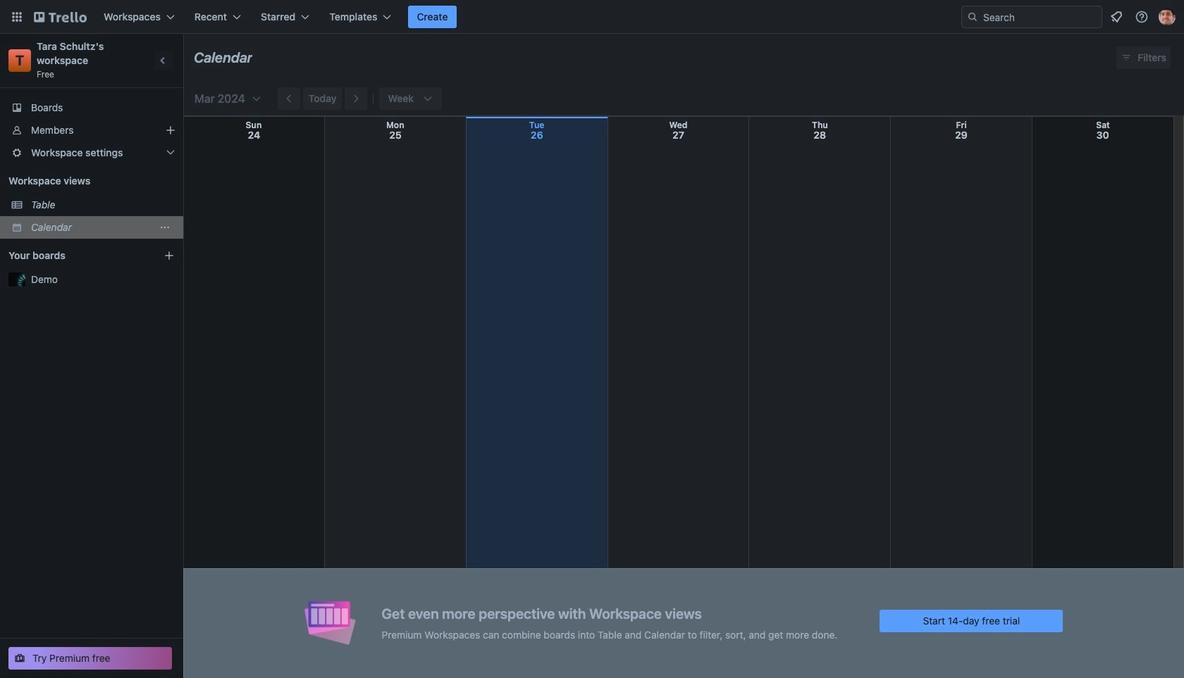 Task type: locate. For each thing, give the bounding box(es) containing it.
your boards with 1 items element
[[8, 247, 142, 264]]

0 notifications image
[[1108, 8, 1125, 25]]

back to home image
[[34, 6, 87, 28]]

open information menu image
[[1135, 10, 1149, 24]]

None text field
[[194, 44, 253, 71]]

workspace actions menu image
[[159, 222, 171, 233]]

add board image
[[164, 250, 175, 261]]

primary element
[[0, 0, 1184, 34]]



Task type: describe. For each thing, give the bounding box(es) containing it.
workspace navigation collapse icon image
[[154, 51, 173, 70]]

james peterson (jamespeterson93) image
[[1159, 8, 1176, 25]]

search image
[[967, 11, 978, 23]]

Search field
[[961, 6, 1102, 28]]



Task type: vqa. For each thing, say whether or not it's contained in the screenshot.
Boards
no



